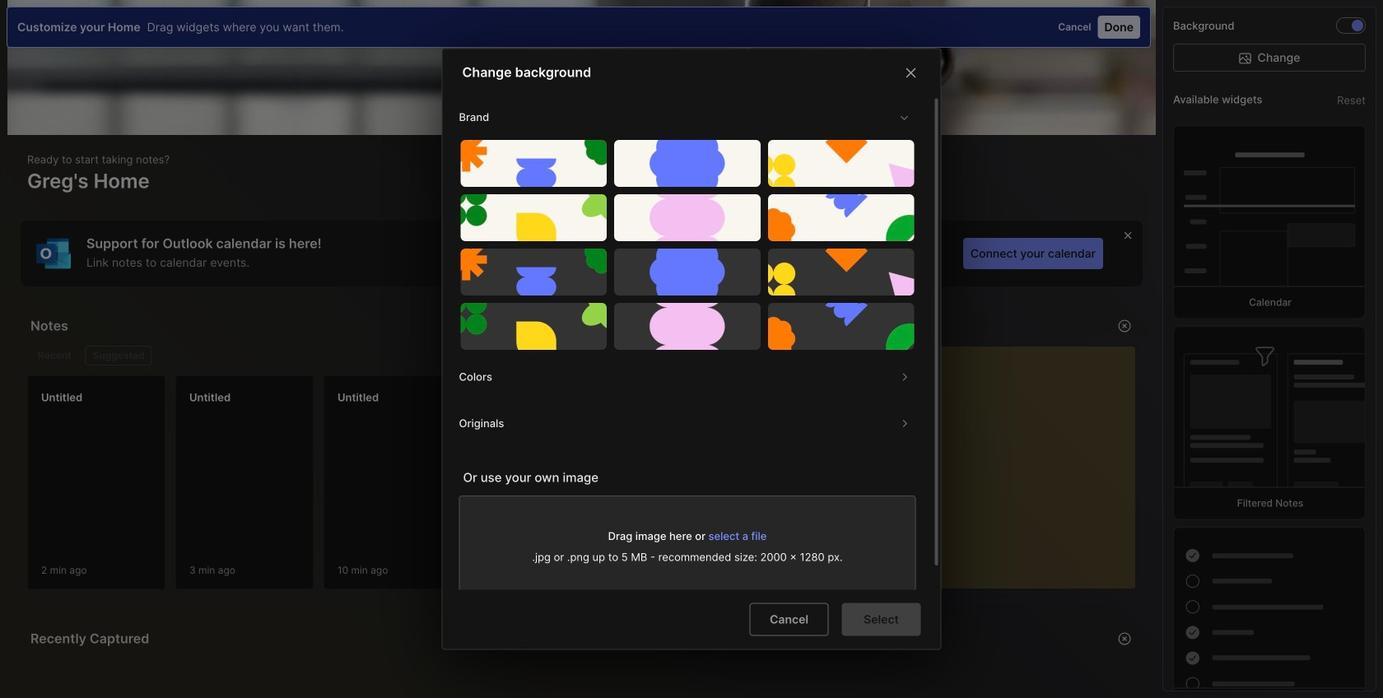 Task type: vqa. For each thing, say whether or not it's contained in the screenshot.
'Edit widget title' icon
yes



Task type: locate. For each thing, give the bounding box(es) containing it.
close image
[[902, 63, 921, 83]]



Task type: describe. For each thing, give the bounding box(es) containing it.
edit widget title image
[[874, 318, 891, 334]]



